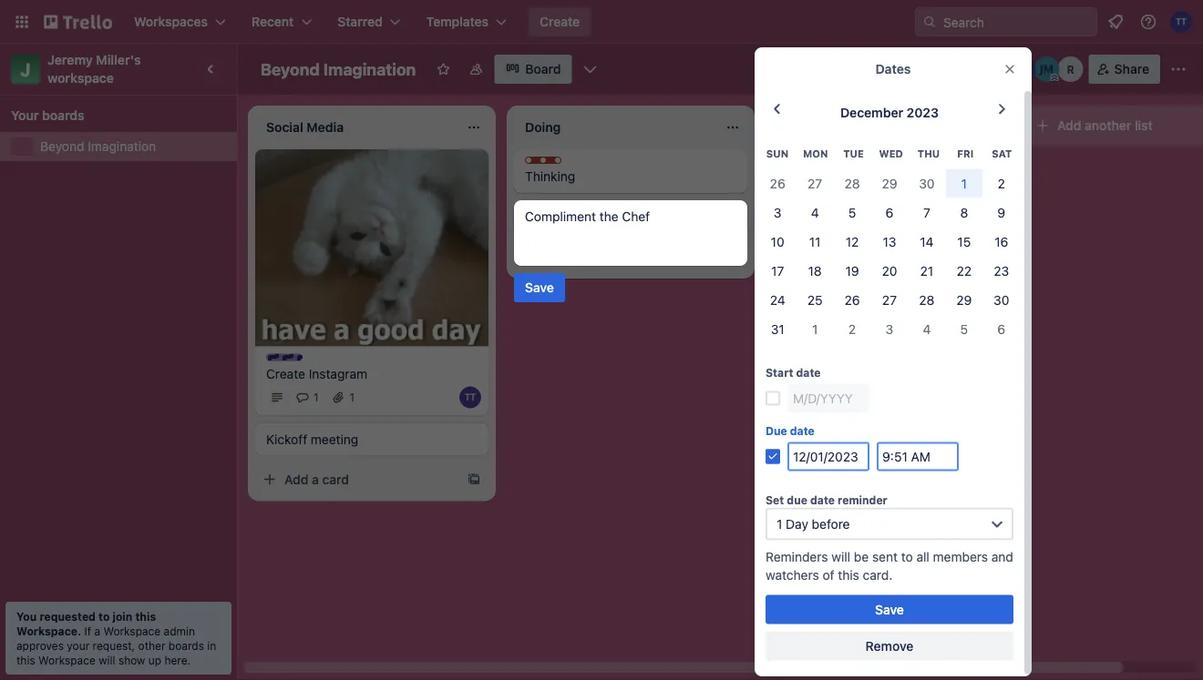 Task type: describe. For each thing, give the bounding box(es) containing it.
0 vertical spatial create from template… image
[[985, 166, 999, 180]]

30 for the leftmost the 30 button
[[919, 176, 935, 191]]

2 m/d/yyyy text field from the top
[[788, 442, 870, 472]]

1 vertical spatial save button
[[766, 596, 1014, 625]]

compliment the chef
[[525, 209, 650, 224]]

0 vertical spatial 29 button
[[871, 169, 908, 198]]

search image
[[923, 15, 937, 29]]

move
[[786, 339, 818, 354]]

workspace
[[47, 71, 114, 86]]

0 vertical spatial workspace
[[103, 625, 161, 638]]

open
[[786, 207, 818, 222]]

0 horizontal spatial workspace
[[38, 655, 96, 667]]

0 vertical spatial 26 button
[[759, 169, 796, 198]]

card.
[[863, 568, 893, 583]]

30 for right the 30 button
[[994, 292, 1010, 307]]

sent
[[872, 550, 898, 565]]

copy
[[786, 371, 817, 387]]

0 horizontal spatial beyond imagination
[[40, 139, 156, 154]]

share
[[1115, 62, 1150, 77]]

1 day before
[[777, 517, 850, 532]]

if
[[84, 625, 91, 638]]

add inside "button"
[[1057, 118, 1082, 133]]

december 2023
[[841, 105, 939, 120]]

save for leftmost save button
[[525, 280, 554, 295]]

add a card button for the leftmost create from template… icon
[[255, 465, 459, 494]]

0 vertical spatial terry turtle (terryturtle) image
[[1171, 11, 1192, 33]]

kickoff
[[266, 432, 307, 447]]

your
[[67, 640, 90, 653]]

back to home image
[[44, 7, 112, 36]]

create instagram link
[[266, 365, 478, 383]]

your boards with 1 items element
[[11, 105, 217, 127]]

1 horizontal spatial 6 button
[[983, 315, 1020, 344]]

0 horizontal spatial 5 button
[[834, 198, 871, 227]]

open card
[[786, 207, 848, 222]]

1 m/d/yyyy text field from the top
[[788, 384, 870, 413]]

imagination inside board name text box
[[323, 59, 416, 79]]

1 horizontal spatial 26 button
[[834, 286, 871, 315]]

customize views image
[[581, 60, 599, 78]]

20 button
[[871, 256, 908, 286]]

change cover
[[786, 306, 869, 321]]

2 vertical spatial date
[[810, 494, 835, 507]]

you requested to join this workspace.
[[16, 611, 156, 638]]

0 horizontal spatial add
[[284, 472, 309, 487]]

boards inside 'if a workspace admin approves your request, other boards in this workspace will show up here.'
[[169, 640, 204, 653]]

1 vertical spatial 3 button
[[871, 315, 908, 344]]

1 vertical spatial 1 button
[[796, 315, 834, 344]]

another
[[1085, 118, 1132, 133]]

chef
[[622, 209, 650, 224]]

edit labels button
[[755, 233, 859, 263]]

wed
[[879, 148, 903, 160]]

1 horizontal spatial 28 button
[[908, 286, 946, 315]]

compliment the chef link
[[525, 208, 737, 226]]

a for the topmost create from template… icon
[[830, 165, 837, 180]]

your
[[11, 108, 39, 123]]

1 vertical spatial 27 button
[[871, 286, 908, 315]]

color: purple, title: none image
[[266, 354, 303, 361]]

0 vertical spatial 3 button
[[759, 198, 796, 227]]

change members button
[[755, 266, 903, 295]]

due
[[787, 494, 808, 507]]

before
[[812, 517, 850, 532]]

create for create instagram
[[266, 366, 305, 381]]

16
[[995, 234, 1009, 249]]

0 horizontal spatial 6 button
[[871, 198, 908, 227]]

members inside reminders will be sent to all members and watchers of this card.
[[933, 550, 988, 565]]

and
[[992, 550, 1014, 565]]

1 vertical spatial add
[[802, 165, 826, 180]]

14 button
[[908, 227, 946, 256]]

9
[[998, 205, 1006, 220]]

a for the leftmost create from template… icon
[[312, 472, 319, 487]]

requested
[[40, 611, 96, 624]]

edit dates
[[786, 404, 846, 419]]

29 for the bottom 29 button
[[957, 292, 972, 307]]

7 button
[[908, 198, 946, 227]]

next month image
[[991, 98, 1013, 120]]

0 horizontal spatial create from template… image
[[467, 473, 481, 487]]

10 button
[[759, 227, 796, 256]]

1 horizontal spatial 2 button
[[983, 169, 1020, 198]]

1 for the 1 button to the bottom
[[812, 322, 818, 337]]

card for the topmost create from template… icon
[[840, 165, 867, 180]]

if a workspace admin approves your request, other boards in this workspace will show up here.
[[16, 625, 216, 667]]

0 horizontal spatial 4 button
[[796, 198, 834, 227]]

change for change cover
[[786, 306, 832, 321]]

1 vertical spatial 29 button
[[946, 286, 983, 315]]

add a card button for the topmost create from template… icon
[[773, 159, 977, 188]]

11 button
[[796, 227, 834, 256]]

1 vertical spatial 4
[[923, 322, 931, 337]]

1 vertical spatial 4 button
[[908, 315, 946, 344]]

0 horizontal spatial beyond
[[40, 139, 84, 154]]

edit for edit dates
[[786, 404, 809, 419]]

22
[[957, 263, 972, 278]]

archive
[[786, 437, 831, 452]]

24 button
[[759, 286, 796, 315]]

date for start date
[[796, 367, 821, 380]]

jeremy miller (jeremymiller198) image
[[1034, 57, 1060, 82]]

remove
[[866, 639, 914, 654]]

17
[[771, 263, 784, 278]]

1 horizontal spatial 27
[[882, 292, 897, 307]]

18 button
[[796, 256, 834, 286]]

31
[[771, 322, 785, 337]]

save for bottommost save button
[[875, 602, 904, 617]]

23 button
[[983, 256, 1020, 286]]

labels
[[813, 240, 848, 255]]

edit labels
[[786, 240, 848, 255]]

0 horizontal spatial save button
[[514, 273, 565, 303]]

board link
[[494, 55, 572, 84]]

0 horizontal spatial 4
[[811, 205, 819, 220]]

up
[[148, 655, 161, 667]]

copy button
[[755, 365, 828, 394]]

13 button
[[871, 227, 908, 256]]

kickoff meeting link
[[266, 431, 478, 449]]

star or unstar board image
[[436, 62, 451, 77]]

13
[[883, 234, 897, 249]]

start date
[[766, 367, 821, 380]]

12 button
[[834, 227, 871, 256]]

fri
[[957, 148, 974, 160]]

0 horizontal spatial boards
[[42, 108, 84, 123]]

28 for top 28 button
[[845, 176, 860, 191]]

workspace.
[[16, 625, 81, 638]]

here.
[[164, 655, 191, 667]]

1 for 1 day before
[[777, 517, 782, 532]]

this for workspace
[[16, 655, 35, 667]]

6 for rightmost the 6 button
[[998, 322, 1006, 337]]

edit dates button
[[755, 397, 857, 427]]

workspace visible image
[[469, 62, 484, 77]]

last month image
[[766, 98, 788, 120]]

1 vertical spatial 5 button
[[946, 315, 983, 344]]

8
[[960, 205, 968, 220]]

list
[[1135, 118, 1153, 133]]

card for the leftmost create from template… icon
[[322, 472, 349, 487]]

1 down instagram
[[350, 391, 355, 404]]

approves
[[16, 640, 64, 653]]

1 horizontal spatial 30 button
[[983, 286, 1020, 315]]

set due date reminder
[[766, 494, 888, 507]]

1 horizontal spatial 1 button
[[946, 169, 983, 198]]

0 vertical spatial 26
[[770, 176, 786, 191]]

2 for the right the 2 "button"
[[998, 176, 1005, 191]]

miller's
[[96, 52, 141, 67]]

beyond imagination link
[[40, 138, 226, 156]]

0 notifications image
[[1105, 11, 1127, 33]]

the
[[600, 209, 619, 224]]

0 horizontal spatial terry turtle (terryturtle) image
[[459, 387, 481, 409]]

29 for the topmost 29 button
[[882, 176, 898, 191]]

watchers
[[766, 568, 819, 583]]

add another list
[[1057, 118, 1153, 133]]



Task type: vqa. For each thing, say whether or not it's contained in the screenshot.
the rightmost POWER-UPS
no



Task type: locate. For each thing, give the bounding box(es) containing it.
will left be
[[832, 550, 851, 565]]

1 horizontal spatial boards
[[169, 640, 204, 653]]

power ups image
[[869, 62, 883, 77]]

add a card for the leftmost create from template… icon
[[284, 472, 349, 487]]

1 horizontal spatial 5
[[960, 322, 968, 337]]

5 down 22 button
[[960, 322, 968, 337]]

a
[[830, 165, 837, 180], [312, 472, 319, 487], [94, 625, 100, 638]]

sat
[[992, 148, 1012, 160]]

to inside you requested to join this workspace.
[[98, 611, 110, 624]]

workspace down the join
[[103, 625, 161, 638]]

2
[[998, 176, 1005, 191], [849, 322, 856, 337]]

29 button down 22
[[946, 286, 983, 315]]

this
[[838, 568, 860, 583], [135, 611, 156, 624], [16, 655, 35, 667]]

1 vertical spatial 29
[[957, 292, 972, 307]]

30 down thu
[[919, 176, 935, 191]]

0 horizontal spatial this
[[16, 655, 35, 667]]

1 vertical spatial terry turtle (terryturtle) image
[[459, 387, 481, 409]]

1 horizontal spatial 3 button
[[871, 315, 908, 344]]

beyond
[[261, 59, 320, 79], [40, 139, 84, 154]]

open card link
[[755, 201, 859, 230]]

in
[[207, 640, 216, 653]]

will inside 'if a workspace admin approves your request, other boards in this workspace will show up here.'
[[99, 655, 115, 667]]

automation image
[[894, 55, 920, 80]]

3 button
[[759, 198, 796, 227], [871, 315, 908, 344]]

1 vertical spatial 2 button
[[834, 315, 871, 344]]

27 down 20 button
[[882, 292, 897, 307]]

Board name text field
[[252, 55, 425, 84]]

2 change from the top
[[786, 306, 832, 321]]

0 horizontal spatial members
[[836, 273, 892, 288]]

1 horizontal spatial 29 button
[[946, 286, 983, 315]]

26 button down "19"
[[834, 286, 871, 315]]

19 button
[[834, 256, 871, 286]]

request,
[[93, 640, 135, 653]]

close popover image
[[1003, 62, 1017, 77]]

6 button up 13
[[871, 198, 908, 227]]

show menu image
[[1170, 60, 1188, 78]]

of
[[823, 568, 835, 583]]

1 vertical spatial 30 button
[[983, 286, 1020, 315]]

save down compliment
[[525, 280, 554, 295]]

imagination down the your boards with 1 items element
[[88, 139, 156, 154]]

1 vertical spatial will
[[99, 655, 115, 667]]

change up 25
[[786, 273, 832, 288]]

1 down fri
[[961, 176, 967, 191]]

1 horizontal spatial will
[[832, 550, 851, 565]]

due date
[[766, 425, 815, 438]]

24
[[770, 292, 786, 307]]

open information menu image
[[1140, 13, 1158, 31]]

beyond inside board name text box
[[261, 59, 320, 79]]

board
[[525, 62, 561, 77]]

6 down 23 'button'
[[998, 322, 1006, 337]]

25
[[807, 292, 823, 307]]

edit up due date
[[786, 404, 809, 419]]

change cover button
[[755, 299, 880, 328]]

1 horizontal spatial members
[[933, 550, 988, 565]]

5 button up 12
[[834, 198, 871, 227]]

0 vertical spatial imagination
[[323, 59, 416, 79]]

0 vertical spatial 28 button
[[834, 169, 871, 198]]

5 for bottommost 5 button
[[960, 322, 968, 337]]

1 change from the top
[[786, 273, 832, 288]]

27 button
[[796, 169, 834, 198], [871, 286, 908, 315]]

29 down 22 button
[[957, 292, 972, 307]]

1 down the create instagram
[[314, 391, 319, 404]]

1 vertical spatial 6 button
[[983, 315, 1020, 344]]

this down approves
[[16, 655, 35, 667]]

19
[[846, 263, 859, 278]]

30 button up the 7
[[908, 169, 946, 198]]

1 left day
[[777, 517, 782, 532]]

add a card for the topmost create from template… icon
[[802, 165, 867, 180]]

reminders
[[766, 550, 828, 565]]

0 vertical spatial beyond
[[261, 59, 320, 79]]

save button
[[514, 273, 565, 303], [766, 596, 1014, 625]]

0 horizontal spatial 26 button
[[759, 169, 796, 198]]

15 button
[[946, 227, 983, 256]]

r button
[[1058, 57, 1084, 82]]

31 button
[[759, 315, 796, 344]]

6 for left the 6 button
[[886, 205, 894, 220]]

a inside 'if a workspace admin approves your request, other boards in this workspace will show up here.'
[[94, 625, 100, 638]]

2023
[[907, 105, 939, 120]]

5 button
[[834, 198, 871, 227], [946, 315, 983, 344]]

day
[[786, 517, 809, 532]]

terry turtle (terryturtle) image
[[1011, 57, 1036, 82]]

1 down change cover on the top right of page
[[812, 322, 818, 337]]

26 button down "sun"
[[759, 169, 796, 198]]

reminders will be sent to all members and watchers of this card.
[[766, 550, 1014, 583]]

create button
[[529, 7, 591, 36]]

0 vertical spatial 6
[[886, 205, 894, 220]]

29 down wed
[[882, 176, 898, 191]]

1 vertical spatial workspace
[[38, 655, 96, 667]]

3 button right cover
[[871, 315, 908, 344]]

18
[[808, 263, 822, 278]]

M/D/YYYY text field
[[788, 384, 870, 413], [788, 442, 870, 472]]

3 button up 10
[[759, 198, 796, 227]]

edit for edit labels
[[786, 240, 809, 255]]

26
[[770, 176, 786, 191], [845, 292, 860, 307]]

29 button down wed
[[871, 169, 908, 198]]

will inside reminders will be sent to all members and watchers of this card.
[[832, 550, 851, 565]]

1 vertical spatial imagination
[[88, 139, 156, 154]]

thu
[[918, 148, 940, 160]]

1 horizontal spatial terry turtle (terryturtle) image
[[1171, 11, 1192, 33]]

to left the join
[[98, 611, 110, 624]]

create inside button
[[540, 14, 580, 29]]

add down mon on the top right of page
[[802, 165, 826, 180]]

3 for 3 button to the bottom
[[886, 322, 894, 337]]

1 vertical spatial 26
[[845, 292, 860, 307]]

this right of
[[838, 568, 860, 583]]

to
[[901, 550, 913, 565], [98, 611, 110, 624]]

a right the 'if'
[[94, 625, 100, 638]]

will down the request,
[[99, 655, 115, 667]]

to inside reminders will be sent to all members and watchers of this card.
[[901, 550, 913, 565]]

4 down 21 button
[[923, 322, 931, 337]]

0 vertical spatial card
[[840, 165, 867, 180]]

1 horizontal spatial beyond
[[261, 59, 320, 79]]

28 down tue
[[845, 176, 860, 191]]

2 vertical spatial this
[[16, 655, 35, 667]]

12
[[846, 234, 859, 249]]

0 vertical spatial 4
[[811, 205, 819, 220]]

a down kickoff meeting
[[312, 472, 319, 487]]

date up before
[[810, 494, 835, 507]]

0 vertical spatial create
[[540, 14, 580, 29]]

0 vertical spatial 1 button
[[946, 169, 983, 198]]

26 down change members
[[845, 292, 860, 307]]

0 horizontal spatial 27 button
[[796, 169, 834, 198]]

1 vertical spatial create
[[266, 366, 305, 381]]

primary element
[[0, 0, 1203, 44]]

terry turtle (terryturtle) image
[[1171, 11, 1192, 33], [459, 387, 481, 409]]

6 button
[[871, 198, 908, 227], [983, 315, 1020, 344]]

other
[[138, 640, 165, 653]]

boards down admin
[[169, 640, 204, 653]]

members
[[836, 273, 892, 288], [933, 550, 988, 565]]

remove button
[[766, 632, 1014, 661]]

1 vertical spatial boards
[[169, 640, 204, 653]]

21
[[920, 263, 934, 278]]

add a card down kickoff meeting
[[284, 472, 349, 487]]

4 button down 21 button
[[908, 315, 946, 344]]

create for create
[[540, 14, 580, 29]]

1 vertical spatial date
[[790, 425, 815, 438]]

instagram
[[309, 366, 368, 381]]

imagination left star or unstar board icon at the top of page
[[323, 59, 416, 79]]

1 horizontal spatial save button
[[766, 596, 1014, 625]]

0 vertical spatial 4 button
[[796, 198, 834, 227]]

1 vertical spatial 2
[[849, 322, 856, 337]]

1 horizontal spatial 26
[[845, 292, 860, 307]]

1 horizontal spatial add
[[802, 165, 826, 180]]

change for change members
[[786, 273, 832, 288]]

5 for left 5 button
[[849, 205, 856, 220]]

start
[[766, 367, 794, 380]]

jeremy
[[47, 52, 93, 67]]

2 down cover
[[849, 322, 856, 337]]

27 button down mon on the top right of page
[[796, 169, 834, 198]]

1 horizontal spatial 27 button
[[871, 286, 908, 315]]

28 for rightmost 28 button
[[919, 292, 935, 307]]

30 down 23 'button'
[[994, 292, 1010, 307]]

create instagram
[[266, 366, 368, 381]]

card inside open card link
[[822, 207, 848, 222]]

1 horizontal spatial beyond imagination
[[261, 59, 416, 79]]

add a card button down kickoff meeting link
[[255, 465, 459, 494]]

change up 'move'
[[786, 306, 832, 321]]

0 vertical spatial beyond imagination
[[261, 59, 416, 79]]

0 vertical spatial 5 button
[[834, 198, 871, 227]]

6 up 13
[[886, 205, 894, 220]]

move button
[[755, 332, 829, 361]]

0 vertical spatial will
[[832, 550, 851, 565]]

card up 12
[[822, 207, 848, 222]]

30 button down 23
[[983, 286, 1020, 315]]

Add time text field
[[877, 442, 959, 472]]

boards right "your"
[[42, 108, 84, 123]]

29
[[882, 176, 898, 191], [957, 292, 972, 307]]

this inside 'if a workspace admin approves your request, other boards in this workspace will show up here.'
[[16, 655, 35, 667]]

add a card down mon on the top right of page
[[802, 165, 867, 180]]

thinking link
[[525, 168, 737, 186]]

Compliment the Chef text field
[[525, 208, 737, 259]]

0 vertical spatial 27
[[808, 176, 822, 191]]

date for due date
[[790, 425, 815, 438]]

show
[[118, 655, 145, 667]]

0 horizontal spatial imagination
[[88, 139, 156, 154]]

0 horizontal spatial will
[[99, 655, 115, 667]]

this inside reminders will be sent to all members and watchers of this card.
[[838, 568, 860, 583]]

17 button
[[759, 256, 796, 286]]

1 vertical spatial this
[[135, 611, 156, 624]]

28 button down tue
[[834, 169, 871, 198]]

sun
[[766, 148, 789, 160]]

29 button
[[871, 169, 908, 198], [946, 286, 983, 315]]

a up open card in the top of the page
[[830, 165, 837, 180]]

0 vertical spatial a
[[830, 165, 837, 180]]

save up "remove" on the bottom right of the page
[[875, 602, 904, 617]]

rubyanndersson (rubyanndersson) image
[[1058, 57, 1084, 82]]

due
[[766, 425, 787, 438]]

27 down mon on the top right of page
[[808, 176, 822, 191]]

color: bold red, title: "thoughts" element
[[525, 157, 594, 170]]

0 horizontal spatial 30 button
[[908, 169, 946, 198]]

0 horizontal spatial 28
[[845, 176, 860, 191]]

2 down sat
[[998, 176, 1005, 191]]

card down tue
[[840, 165, 867, 180]]

all
[[917, 550, 930, 565]]

9 button
[[983, 198, 1020, 227]]

1 horizontal spatial 5 button
[[946, 315, 983, 344]]

beyond imagination inside board name text box
[[261, 59, 416, 79]]

0 horizontal spatial 3
[[774, 205, 782, 220]]

2 for bottom the 2 "button"
[[849, 322, 856, 337]]

cover
[[836, 306, 869, 321]]

6 button down 23 'button'
[[983, 315, 1020, 344]]

0 vertical spatial 30 button
[[908, 169, 946, 198]]

workspace down your
[[38, 655, 96, 667]]

date down edit dates
[[790, 425, 815, 438]]

1 vertical spatial a
[[312, 472, 319, 487]]

add a card
[[802, 165, 867, 180], [284, 472, 349, 487]]

0 vertical spatial save
[[525, 280, 554, 295]]

1 vertical spatial add a card button
[[255, 465, 459, 494]]

dates
[[876, 62, 911, 77]]

this right the join
[[135, 611, 156, 624]]

1 button
[[946, 169, 983, 198], [796, 315, 834, 344]]

0 vertical spatial 27 button
[[796, 169, 834, 198]]

0 horizontal spatial 29 button
[[871, 169, 908, 198]]

0 vertical spatial m/d/yyyy text field
[[788, 384, 870, 413]]

26 down "sun"
[[770, 176, 786, 191]]

share button
[[1089, 55, 1160, 84]]

1 vertical spatial 27
[[882, 292, 897, 307]]

meeting
[[311, 432, 359, 447]]

7
[[923, 205, 931, 220]]

27 button down 20
[[871, 286, 908, 315]]

1 horizontal spatial 4 button
[[908, 315, 946, 344]]

add down kickoff
[[284, 472, 309, 487]]

0 horizontal spatial add a card button
[[255, 465, 459, 494]]

5 up 12
[[849, 205, 856, 220]]

members inside change members button
[[836, 273, 892, 288]]

save button down compliment
[[514, 273, 565, 303]]

4 button
[[796, 198, 834, 227], [908, 315, 946, 344]]

to left all
[[901, 550, 913, 565]]

4
[[811, 205, 819, 220], [923, 322, 931, 337]]

1 vertical spatial beyond
[[40, 139, 84, 154]]

0 horizontal spatial to
[[98, 611, 110, 624]]

1 vertical spatial add a card
[[284, 472, 349, 487]]

1 horizontal spatial this
[[135, 611, 156, 624]]

4 up 11
[[811, 205, 819, 220]]

3 down 20 button
[[886, 322, 894, 337]]

join
[[113, 611, 132, 624]]

create from template… image
[[726, 250, 740, 264]]

0 horizontal spatial 3 button
[[759, 198, 796, 227]]

create
[[540, 14, 580, 29], [266, 366, 305, 381]]

Search field
[[937, 8, 1097, 36]]

this inside you requested to join this workspace.
[[135, 611, 156, 624]]

0 horizontal spatial 30
[[919, 176, 935, 191]]

1 horizontal spatial 30
[[994, 292, 1010, 307]]

card
[[840, 165, 867, 180], [822, 207, 848, 222], [322, 472, 349, 487]]

0 vertical spatial 2 button
[[983, 169, 1020, 198]]

edit left 11
[[786, 240, 809, 255]]

thinking
[[525, 169, 575, 184]]

4 button up 11
[[796, 198, 834, 227]]

1 horizontal spatial create from template… image
[[985, 166, 999, 180]]

0 horizontal spatial 6
[[886, 205, 894, 220]]

create down the color: purple, title: none icon
[[266, 366, 305, 381]]

0 horizontal spatial 2
[[849, 322, 856, 337]]

create up board
[[540, 14, 580, 29]]

1 vertical spatial 26 button
[[834, 286, 871, 315]]

2 horizontal spatial add
[[1057, 118, 1082, 133]]

0 vertical spatial 28
[[845, 176, 860, 191]]

1 horizontal spatial 6
[[998, 322, 1006, 337]]

save button up "remove" on the bottom right of the page
[[766, 596, 1014, 625]]

25 button
[[796, 286, 834, 315]]

1 horizontal spatial add a card
[[802, 165, 867, 180]]

compliment
[[525, 209, 596, 224]]

23
[[994, 263, 1009, 278]]

archive button
[[755, 430, 842, 459]]

this for be
[[838, 568, 860, 583]]

0 vertical spatial save button
[[514, 273, 565, 303]]

will
[[832, 550, 851, 565], [99, 655, 115, 667]]

1 horizontal spatial save
[[875, 602, 904, 617]]

save
[[525, 280, 554, 295], [875, 602, 904, 617]]

dates
[[813, 404, 846, 419]]

28 down 21 button
[[919, 292, 935, 307]]

10
[[771, 234, 785, 249]]

edit
[[786, 240, 809, 255], [786, 404, 809, 419]]

add left another
[[1057, 118, 1082, 133]]

1 for the rightmost the 1 button
[[961, 176, 967, 191]]

2 vertical spatial a
[[94, 625, 100, 638]]

r
[[1067, 63, 1075, 76]]

20
[[882, 263, 897, 278]]

add a card button down december
[[773, 159, 977, 188]]

3 left open
[[774, 205, 782, 220]]

1 edit from the top
[[786, 240, 809, 255]]

0 horizontal spatial create
[[266, 366, 305, 381]]

create from template… image
[[985, 166, 999, 180], [467, 473, 481, 487]]

your boards
[[11, 108, 84, 123]]

date down 'move'
[[796, 367, 821, 380]]

3 for topmost 3 button
[[774, 205, 782, 220]]

5 button down 22 button
[[946, 315, 983, 344]]

28 button down the 21 on the top
[[908, 286, 946, 315]]

admin
[[164, 625, 195, 638]]

card down meeting
[[322, 472, 349, 487]]

2 edit from the top
[[786, 404, 809, 419]]

december
[[841, 105, 904, 120]]



